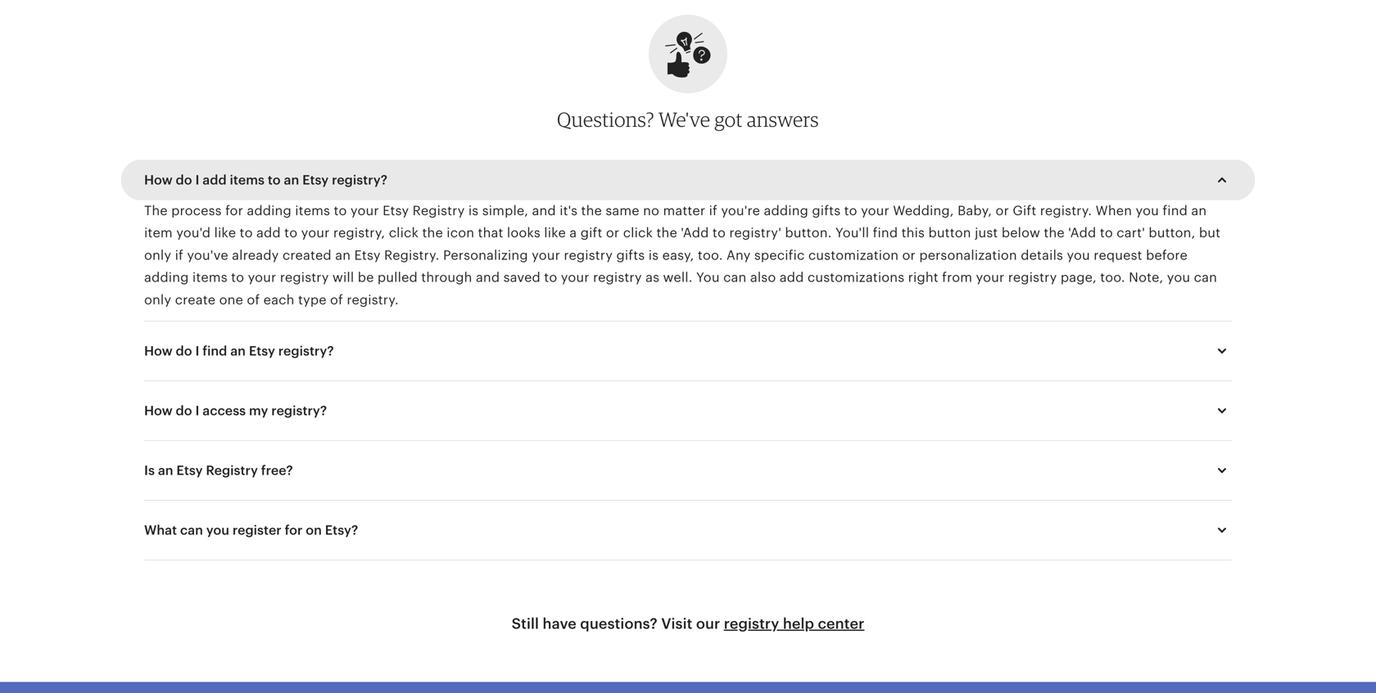 Task type: locate. For each thing, give the bounding box(es) containing it.
is up as
[[649, 248, 659, 263]]

0 vertical spatial do
[[176, 173, 192, 188]]

1 vertical spatial how
[[144, 344, 173, 359]]

find up button,
[[1163, 204, 1188, 218]]

if
[[709, 204, 718, 218], [175, 248, 183, 263]]

how do i find an etsy registry? button
[[129, 332, 1247, 371]]

3 i from the top
[[195, 404, 199, 419]]

before
[[1146, 248, 1188, 263]]

2 'add from the left
[[1068, 226, 1096, 241]]

adding up button.
[[764, 204, 808, 218]]

questions?
[[580, 616, 658, 633]]

an up "will"
[[335, 248, 351, 263]]

1 vertical spatial registry
[[206, 464, 258, 478]]

items up created on the top left
[[295, 204, 330, 218]]

0 vertical spatial add
[[203, 173, 227, 188]]

2 of from the left
[[330, 293, 343, 307]]

registry? inside how do i access my registry? dropdown button
[[271, 404, 327, 419]]

0 horizontal spatial for
[[225, 204, 243, 218]]

an up but
[[1191, 204, 1207, 218]]

items down you've
[[192, 270, 228, 285]]

1 horizontal spatial too.
[[1100, 270, 1125, 285]]

what can you register for on etsy?
[[144, 523, 358, 538]]

an down one
[[230, 344, 246, 359]]

it's
[[560, 204, 578, 218]]

0 horizontal spatial registry.
[[347, 293, 399, 307]]

2 vertical spatial i
[[195, 404, 199, 419]]

and
[[532, 204, 556, 218], [476, 270, 500, 285]]

1 i from the top
[[195, 173, 199, 188]]

click up "registry."
[[389, 226, 419, 241]]

have
[[543, 616, 577, 633]]

type
[[298, 293, 327, 307]]

pulled
[[378, 270, 418, 285]]

you're
[[721, 204, 760, 218]]

i
[[195, 173, 199, 188], [195, 344, 199, 359], [195, 404, 199, 419]]

find left this
[[873, 226, 898, 241]]

0 horizontal spatial items
[[192, 270, 228, 285]]

0 vertical spatial for
[[225, 204, 243, 218]]

registry. right gift
[[1040, 204, 1092, 218]]

0 vertical spatial is
[[468, 204, 479, 218]]

for
[[225, 204, 243, 218], [285, 523, 303, 538]]

can
[[723, 270, 747, 285], [1194, 270, 1217, 285], [180, 523, 203, 538]]

registry,
[[333, 226, 385, 241]]

like left a
[[544, 226, 566, 241]]

'add
[[681, 226, 709, 241], [1068, 226, 1096, 241]]

easy,
[[662, 248, 694, 263]]

this
[[902, 226, 925, 241]]

of
[[247, 293, 260, 307], [330, 293, 343, 307]]

the left icon
[[422, 226, 443, 241]]

0 vertical spatial items
[[230, 173, 265, 188]]

0 vertical spatial registry.
[[1040, 204, 1092, 218]]

2 like from the left
[[544, 226, 566, 241]]

items for adding
[[295, 204, 330, 218]]

registry? down type
[[278, 344, 334, 359]]

and left it's
[[532, 204, 556, 218]]

if left you're
[[709, 204, 718, 218]]

registry? up 'registry,'
[[332, 173, 387, 188]]

registry. down be
[[347, 293, 399, 307]]

i down "create"
[[195, 344, 199, 359]]

how
[[144, 173, 173, 188], [144, 344, 173, 359], [144, 404, 173, 419]]

note,
[[1129, 270, 1163, 285]]

is
[[468, 204, 479, 218], [649, 248, 659, 263]]

personalizing
[[443, 248, 528, 263]]

wedding,
[[893, 204, 954, 218]]

add
[[203, 173, 227, 188], [256, 226, 281, 241], [780, 270, 804, 285]]

can down any at top right
[[723, 270, 747, 285]]

like up you've
[[214, 226, 236, 241]]

1 horizontal spatial click
[[623, 226, 653, 241]]

items inside dropdown button
[[230, 173, 265, 188]]

1 horizontal spatial of
[[330, 293, 343, 307]]

1 horizontal spatial is
[[649, 248, 659, 263]]

1 vertical spatial items
[[295, 204, 330, 218]]

0 horizontal spatial if
[[175, 248, 183, 263]]

1 vertical spatial find
[[873, 226, 898, 241]]

2 do from the top
[[176, 344, 192, 359]]

0 vertical spatial and
[[532, 204, 556, 218]]

etsy
[[302, 173, 329, 188], [383, 204, 409, 218], [354, 248, 381, 263], [249, 344, 275, 359], [176, 464, 203, 478]]

is up icon
[[468, 204, 479, 218]]

registry up icon
[[413, 204, 465, 218]]

1 vertical spatial and
[[476, 270, 500, 285]]

create
[[175, 293, 216, 307]]

0 horizontal spatial 'add
[[681, 226, 709, 241]]

you up the page,
[[1067, 248, 1090, 263]]

the process for adding items to your etsy registry is simple, and it's the same no matter if you're adding gifts to your wedding, baby, or gift registry. when you find an item you'd like to add to your registry, click the icon that looks like a gift or click the 'add to registry' button. you'll find this button just below the 'add to cart' button, but only if you've already created an etsy registry. personalizing your registry gifts is easy, too. any specific customization or personalization details you request before adding items to your registry will be pulled through and saved to your registry as well. you can also add customizations right from your registry page, too. note, you can only create one of each type of registry.
[[144, 204, 1221, 307]]

an
[[284, 173, 299, 188], [1191, 204, 1207, 218], [335, 248, 351, 263], [230, 344, 246, 359], [158, 464, 173, 478]]

your down the already
[[248, 270, 276, 285]]

1 horizontal spatial registry
[[413, 204, 465, 218]]

2 how from the top
[[144, 344, 173, 359]]

add up the already
[[256, 226, 281, 241]]

0 horizontal spatial click
[[389, 226, 419, 241]]

customizations
[[808, 270, 905, 285]]

i left access
[[195, 404, 199, 419]]

2 vertical spatial how
[[144, 404, 173, 419]]

if down you'd
[[175, 248, 183, 263]]

page,
[[1061, 270, 1097, 285]]

for inside dropdown button
[[285, 523, 303, 538]]

only down item
[[144, 248, 171, 263]]

too. down request
[[1100, 270, 1125, 285]]

1 do from the top
[[176, 173, 192, 188]]

gifts down "same"
[[616, 248, 645, 263]]

registry left free?
[[206, 464, 258, 478]]

0 vertical spatial too.
[[698, 248, 723, 263]]

2 vertical spatial or
[[902, 248, 916, 263]]

but
[[1199, 226, 1221, 241]]

of down "will"
[[330, 293, 343, 307]]

how for how do i find an etsy registry?
[[144, 344, 173, 359]]

1 vertical spatial if
[[175, 248, 183, 263]]

2 vertical spatial do
[[176, 404, 192, 419]]

items up the already
[[230, 173, 265, 188]]

do left access
[[176, 404, 192, 419]]

answers
[[747, 107, 819, 131]]

0 horizontal spatial or
[[606, 226, 620, 241]]

adding up "create"
[[144, 270, 189, 285]]

0 vertical spatial i
[[195, 173, 199, 188]]

you
[[1136, 204, 1159, 218], [1067, 248, 1090, 263], [1167, 270, 1190, 285], [206, 523, 229, 538]]

1 vertical spatial or
[[606, 226, 620, 241]]

can down but
[[1194, 270, 1217, 285]]

'add down matter
[[681, 226, 709, 241]]

registry.
[[384, 248, 440, 263]]

1 vertical spatial registry?
[[278, 344, 334, 359]]

you
[[696, 270, 720, 285]]

2 vertical spatial find
[[203, 344, 227, 359]]

adding
[[247, 204, 291, 218], [764, 204, 808, 218], [144, 270, 189, 285]]

1 vertical spatial registry.
[[347, 293, 399, 307]]

to
[[268, 173, 281, 188], [334, 204, 347, 218], [844, 204, 857, 218], [240, 226, 253, 241], [284, 226, 298, 241], [713, 226, 726, 241], [1100, 226, 1113, 241], [231, 270, 244, 285], [544, 270, 557, 285]]

1 horizontal spatial like
[[544, 226, 566, 241]]

0 vertical spatial only
[[144, 248, 171, 263]]

etsy?
[[325, 523, 358, 538]]

1 horizontal spatial if
[[709, 204, 718, 218]]

or down this
[[902, 248, 916, 263]]

find down one
[[203, 344, 227, 359]]

your down looks
[[532, 248, 560, 263]]

0 horizontal spatial can
[[180, 523, 203, 538]]

any
[[726, 248, 751, 263]]

1 click from the left
[[389, 226, 419, 241]]

an up created on the top left
[[284, 173, 299, 188]]

registry.
[[1040, 204, 1092, 218], [347, 293, 399, 307]]

how inside how do i find an etsy registry? dropdown button
[[144, 344, 173, 359]]

you left register
[[206, 523, 229, 538]]

do for add
[[176, 173, 192, 188]]

too.
[[698, 248, 723, 263], [1100, 270, 1125, 285]]

already
[[232, 248, 279, 263]]

how inside the how do i add items to an etsy registry? dropdown button
[[144, 173, 173, 188]]

1 horizontal spatial items
[[230, 173, 265, 188]]

1 how from the top
[[144, 173, 173, 188]]

can right what
[[180, 523, 203, 538]]

0 vertical spatial how
[[144, 173, 173, 188]]

1 vertical spatial for
[[285, 523, 303, 538]]

1 of from the left
[[247, 293, 260, 307]]

2 i from the top
[[195, 344, 199, 359]]

1 vertical spatial do
[[176, 344, 192, 359]]

0 vertical spatial or
[[996, 204, 1009, 218]]

3 do from the top
[[176, 404, 192, 419]]

do down "create"
[[176, 344, 192, 359]]

0 vertical spatial gifts
[[812, 204, 841, 218]]

0 vertical spatial registry?
[[332, 173, 387, 188]]

click down no
[[623, 226, 653, 241]]

registry inside the process for adding items to your etsy registry is simple, and it's the same no matter if you're adding gifts to your wedding, baby, or gift registry. when you find an item you'd like to add to your registry, click the icon that looks like a gift or click the 'add to registry' button. you'll find this button just below the 'add to cart' button, but only if you've already created an etsy registry. personalizing your registry gifts is easy, too. any specific customization or personalization details you request before adding items to your registry will be pulled through and saved to your registry as well. you can also add customizations right from your registry page, too. note, you can only create one of each type of registry.
[[413, 204, 465, 218]]

do up process
[[176, 173, 192, 188]]

2 horizontal spatial items
[[295, 204, 330, 218]]

2 click from the left
[[623, 226, 653, 241]]

well.
[[663, 270, 693, 285]]

3 how from the top
[[144, 404, 173, 419]]

too. up you
[[698, 248, 723, 263]]

1 horizontal spatial for
[[285, 523, 303, 538]]

for left the on
[[285, 523, 303, 538]]

0 horizontal spatial add
[[203, 173, 227, 188]]

0 horizontal spatial registry
[[206, 464, 258, 478]]

2 horizontal spatial find
[[1163, 204, 1188, 218]]

add up process
[[203, 173, 227, 188]]

0 horizontal spatial gifts
[[616, 248, 645, 263]]

how do i access my registry? button
[[129, 392, 1247, 431]]

registry? inside how do i find an etsy registry? dropdown button
[[278, 344, 334, 359]]

i up process
[[195, 173, 199, 188]]

how inside how do i access my registry? dropdown button
[[144, 404, 173, 419]]

cart'
[[1117, 226, 1145, 241]]

registry?
[[332, 173, 387, 188], [278, 344, 334, 359], [271, 404, 327, 419]]

your down personalization
[[976, 270, 1005, 285]]

i for find
[[195, 344, 199, 359]]

add down specific
[[780, 270, 804, 285]]

registry? right the my
[[271, 404, 327, 419]]

how do i add items to an etsy registry? button
[[129, 161, 1247, 200]]

registry inside dropdown button
[[206, 464, 258, 478]]

0 vertical spatial find
[[1163, 204, 1188, 218]]

0 horizontal spatial like
[[214, 226, 236, 241]]

1 vertical spatial add
[[256, 226, 281, 241]]

gifts
[[812, 204, 841, 218], [616, 248, 645, 263]]

0 vertical spatial registry
[[413, 204, 465, 218]]

2 horizontal spatial add
[[780, 270, 804, 285]]

do for find
[[176, 344, 192, 359]]

2 vertical spatial registry?
[[271, 404, 327, 419]]

1 vertical spatial only
[[144, 293, 171, 307]]

for right process
[[225, 204, 243, 218]]

etsy up created on the top left
[[302, 173, 329, 188]]

0 horizontal spatial find
[[203, 344, 227, 359]]

0 horizontal spatial and
[[476, 270, 500, 285]]

customization
[[808, 248, 899, 263]]

below
[[1002, 226, 1040, 241]]

adding down how do i add items to an etsy registry?
[[247, 204, 291, 218]]

gifts up button.
[[812, 204, 841, 218]]

your
[[351, 204, 379, 218], [861, 204, 890, 218], [301, 226, 330, 241], [532, 248, 560, 263], [248, 270, 276, 285], [561, 270, 589, 285], [976, 270, 1005, 285]]

0 horizontal spatial of
[[247, 293, 260, 307]]

registry
[[564, 248, 613, 263], [280, 270, 329, 285], [593, 270, 642, 285], [1008, 270, 1057, 285], [724, 616, 779, 633]]

1 horizontal spatial registry.
[[1040, 204, 1092, 218]]

1 horizontal spatial find
[[873, 226, 898, 241]]

or left gift
[[996, 204, 1009, 218]]

can inside dropdown button
[[180, 523, 203, 538]]

do
[[176, 173, 192, 188], [176, 344, 192, 359], [176, 404, 192, 419]]

or right gift
[[606, 226, 620, 241]]

1 horizontal spatial 'add
[[1068, 226, 1096, 241]]

1 vertical spatial i
[[195, 344, 199, 359]]

1 horizontal spatial or
[[902, 248, 916, 263]]

of right one
[[247, 293, 260, 307]]

the up 'easy,'
[[657, 226, 677, 241]]

etsy right is
[[176, 464, 203, 478]]

and down personalizing
[[476, 270, 500, 285]]

registry
[[413, 204, 465, 218], [206, 464, 258, 478]]

only left "create"
[[144, 293, 171, 307]]

'add down when
[[1068, 226, 1096, 241]]

2 horizontal spatial can
[[1194, 270, 1217, 285]]

items
[[230, 173, 265, 188], [295, 204, 330, 218], [192, 270, 228, 285]]



Task type: vqa. For each thing, say whether or not it's contained in the screenshot.
2 within Custom portrait of 2 PEOPLE; Couple's portrait; Engagement portrait; Save the date invitation
no



Task type: describe. For each thing, give the bounding box(es) containing it.
created
[[282, 248, 332, 263]]

is an etsy registry free?
[[144, 464, 293, 478]]

registry left as
[[593, 270, 642, 285]]

1 horizontal spatial gifts
[[812, 204, 841, 218]]

you up cart'
[[1136, 204, 1159, 218]]

0 vertical spatial if
[[709, 204, 718, 218]]

will
[[333, 270, 354, 285]]

find inside dropdown button
[[203, 344, 227, 359]]

our
[[696, 616, 720, 633]]

simple,
[[482, 204, 528, 218]]

is
[[144, 464, 155, 478]]

items for add
[[230, 173, 265, 188]]

icon
[[447, 226, 474, 241]]

your down a
[[561, 270, 589, 285]]

saved
[[503, 270, 541, 285]]

registry'
[[729, 226, 781, 241]]

gift
[[581, 226, 602, 241]]

same
[[606, 204, 640, 218]]

you inside dropdown button
[[206, 523, 229, 538]]

questions?
[[557, 107, 654, 131]]

on
[[306, 523, 322, 538]]

the
[[144, 204, 168, 218]]

that
[[478, 226, 503, 241]]

2 only from the top
[[144, 293, 171, 307]]

to inside the how do i add items to an etsy registry? dropdown button
[[268, 173, 281, 188]]

center
[[818, 616, 865, 633]]

visit
[[661, 616, 693, 633]]

registry help center link
[[724, 616, 865, 633]]

baby,
[[958, 204, 992, 218]]

1 horizontal spatial and
[[532, 204, 556, 218]]

when
[[1096, 204, 1132, 218]]

what
[[144, 523, 177, 538]]

item
[[144, 226, 173, 241]]

details
[[1021, 248, 1063, 263]]

1 vertical spatial gifts
[[616, 248, 645, 263]]

registry? inside the how do i add items to an etsy registry? dropdown button
[[332, 173, 387, 188]]

your up you'll
[[861, 204, 890, 218]]

request
[[1094, 248, 1142, 263]]

how for how do i access my registry?
[[144, 404, 173, 419]]

1 only from the top
[[144, 248, 171, 263]]

what can you register for on etsy? button
[[129, 511, 1247, 550]]

button.
[[785, 226, 832, 241]]

one
[[219, 293, 243, 307]]

from
[[942, 270, 972, 285]]

registry down created on the top left
[[280, 270, 329, 285]]

each
[[263, 293, 295, 307]]

right
[[908, 270, 939, 285]]

1 horizontal spatial add
[[256, 226, 281, 241]]

registry down gift
[[564, 248, 613, 263]]

got
[[715, 107, 743, 131]]

looks
[[507, 226, 541, 241]]

we've
[[659, 107, 710, 131]]

matter
[[663, 204, 705, 218]]

you down "before"
[[1167, 270, 1190, 285]]

0 horizontal spatial adding
[[144, 270, 189, 285]]

still have questions? visit our registry help center
[[512, 616, 865, 633]]

1 like from the left
[[214, 226, 236, 241]]

how do i find an etsy registry?
[[144, 344, 334, 359]]

the up details
[[1044, 226, 1065, 241]]

for inside the process for adding items to your etsy registry is simple, and it's the same no matter if you're adding gifts to your wedding, baby, or gift registry. when you find an item you'd like to add to your registry, click the icon that looks like a gift or click the 'add to registry' button. you'll find this button just below the 'add to cart' button, but only if you've already created an etsy registry. personalizing your registry gifts is easy, too. any specific customization or personalization details you request before adding items to your registry will be pulled through and saved to your registry as well. you can also add customizations right from your registry page, too. note, you can only create one of each type of registry.
[[225, 204, 243, 218]]

1 vertical spatial is
[[649, 248, 659, 263]]

button,
[[1149, 226, 1196, 241]]

2 horizontal spatial or
[[996, 204, 1009, 218]]

process
[[171, 204, 222, 218]]

also
[[750, 270, 776, 285]]

free?
[[261, 464, 293, 478]]

registry right our
[[724, 616, 779, 633]]

specific
[[754, 248, 805, 263]]

1 horizontal spatial can
[[723, 270, 747, 285]]

your up 'registry,'
[[351, 204, 379, 218]]

register
[[233, 523, 282, 538]]

0 horizontal spatial too.
[[698, 248, 723, 263]]

etsy up 'registry,'
[[383, 204, 409, 218]]

how do i access my registry?
[[144, 404, 327, 419]]

be
[[358, 270, 374, 285]]

gift
[[1013, 204, 1037, 218]]

i for access
[[195, 404, 199, 419]]

0 horizontal spatial is
[[468, 204, 479, 218]]

through
[[421, 270, 472, 285]]

add inside dropdown button
[[203, 173, 227, 188]]

no
[[643, 204, 659, 218]]

how for how do i add items to an etsy registry?
[[144, 173, 173, 188]]

how do i add items to an etsy registry?
[[144, 173, 387, 188]]

1 horizontal spatial adding
[[247, 204, 291, 218]]

2 vertical spatial add
[[780, 270, 804, 285]]

etsy down each
[[249, 344, 275, 359]]

the up gift
[[581, 204, 602, 218]]

2 vertical spatial items
[[192, 270, 228, 285]]

1 'add from the left
[[681, 226, 709, 241]]

questions? we've got answers
[[557, 107, 819, 131]]

still
[[512, 616, 539, 633]]

registry down details
[[1008, 270, 1057, 285]]

you've
[[187, 248, 228, 263]]

you'd
[[176, 226, 211, 241]]

personalization
[[919, 248, 1017, 263]]

you'll
[[835, 226, 869, 241]]

help
[[783, 616, 814, 633]]

just
[[975, 226, 998, 241]]

as
[[646, 270, 660, 285]]

is an etsy registry free? button
[[129, 451, 1247, 491]]

button
[[928, 226, 971, 241]]

a
[[570, 226, 577, 241]]

etsy up be
[[354, 248, 381, 263]]

i for add
[[195, 173, 199, 188]]

an right is
[[158, 464, 173, 478]]

1 vertical spatial too.
[[1100, 270, 1125, 285]]

my
[[249, 404, 268, 419]]

2 horizontal spatial adding
[[764, 204, 808, 218]]

do for access
[[176, 404, 192, 419]]

access
[[203, 404, 246, 419]]

your up created on the top left
[[301, 226, 330, 241]]



